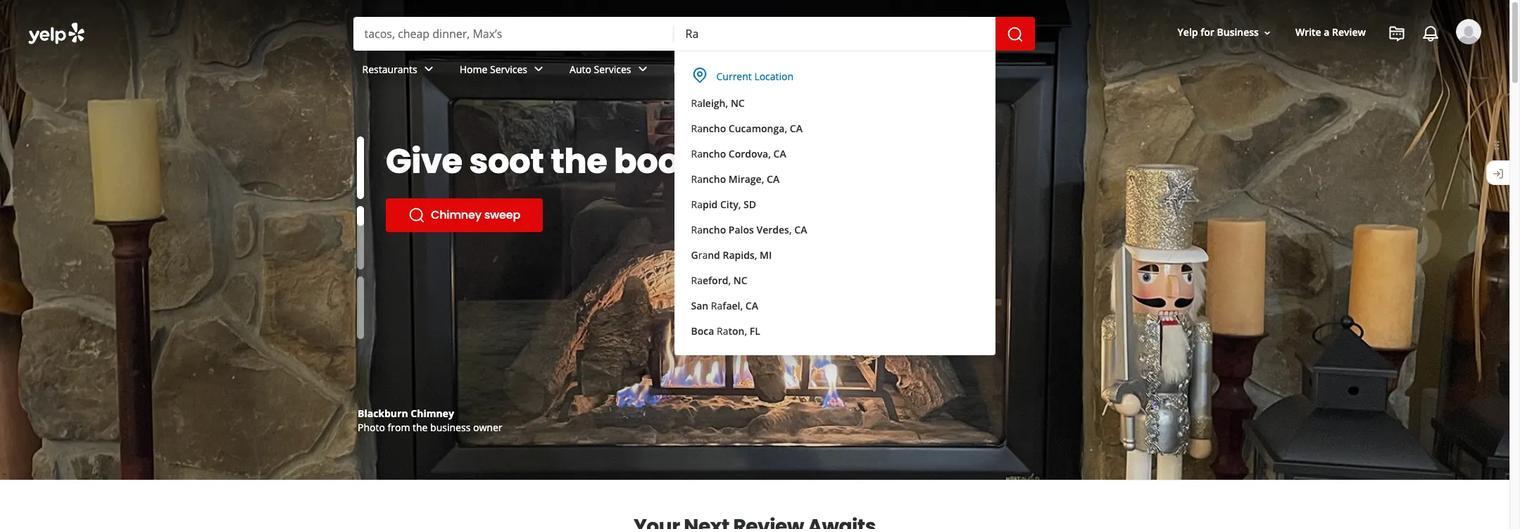 Task type: vqa. For each thing, say whether or not it's contained in the screenshot.
the fl at the bottom
yes



Task type: locate. For each thing, give the bounding box(es) containing it.
2 services from the left
[[594, 62, 632, 76]]

ton,
[[729, 325, 748, 338]]

services
[[490, 62, 528, 76], [594, 62, 632, 76]]

ca for ncho cordova, ca
[[774, 147, 787, 161]]

24 chevron down v2 image
[[420, 61, 437, 78], [531, 61, 547, 78], [634, 61, 651, 78]]

chimney
[[431, 207, 482, 223], [411, 407, 454, 421]]

home services link
[[449, 51, 559, 92]]

ra eford, nc
[[691, 274, 748, 287]]

ra up ra ncho mirage, ca
[[691, 147, 703, 161]]

ra right san
[[711, 299, 723, 313]]

boot
[[614, 138, 693, 185]]

for
[[1201, 26, 1215, 39]]

rapids,
[[723, 249, 758, 262]]

ca right "mirage," at top
[[767, 173, 780, 186]]

24 chevron down v2 image right the restaurants
[[420, 61, 437, 78]]

yelp for business button
[[1173, 20, 1279, 45]]

1 horizontal spatial services
[[594, 62, 632, 76]]

0 horizontal spatial 24 chevron down v2 image
[[420, 61, 437, 78]]

owner
[[473, 421, 503, 435]]

3 ncho from the top
[[703, 173, 726, 186]]

business categories element
[[351, 51, 1482, 92]]

ra down g
[[691, 274, 703, 287]]

ca right verdes,
[[795, 223, 808, 237]]

cj b. image
[[1457, 19, 1482, 44]]

services inside home services link
[[490, 62, 528, 76]]

nc right leigh,
[[731, 97, 745, 110]]

ra left city,
[[691, 198, 703, 211]]

mi
[[760, 249, 772, 262]]

0 vertical spatial nc
[[731, 97, 745, 110]]

None field
[[686, 26, 985, 42]]

more link
[[663, 51, 729, 92]]

more
[[674, 62, 698, 76]]

ca right cucamonga,
[[790, 122, 803, 135]]

nc right eford,
[[734, 274, 748, 287]]

ra for ncho cucamonga, ca
[[691, 122, 703, 135]]

1 24 chevron down v2 image from the left
[[420, 61, 437, 78]]

nd
[[708, 249, 721, 262]]

yelp
[[1178, 26, 1199, 39]]

None search field
[[0, 0, 1510, 378], [353, 17, 1038, 51], [0, 0, 1510, 378], [353, 17, 1038, 51]]

services right home
[[490, 62, 528, 76]]

2 24 chevron down v2 image from the left
[[531, 61, 547, 78]]

ncho
[[703, 122, 726, 135], [703, 147, 726, 161], [703, 173, 726, 186], [703, 223, 726, 237]]

chimney right 24 search v2 image
[[431, 207, 482, 223]]

1 ncho from the top
[[703, 122, 726, 135]]

eford,
[[703, 274, 731, 287]]

ra for pid city, sd
[[691, 198, 703, 211]]

blackburn chimney link
[[358, 407, 454, 421]]

blackburn chimney photo from the business owner
[[358, 407, 503, 435]]

auto
[[570, 62, 592, 76]]

city,
[[721, 198, 741, 211]]

nc
[[731, 97, 745, 110], [734, 274, 748, 287]]

ncho for ncho mirage, ca
[[703, 173, 726, 186]]

boca ra ton, fl
[[691, 325, 761, 338]]

sd
[[744, 198, 757, 211]]

0 horizontal spatial the
[[413, 421, 428, 435]]

24 chevron down v2 image inside auto services link
[[634, 61, 651, 78]]

ncho down leigh,
[[703, 122, 726, 135]]

ra
[[691, 97, 703, 110], [691, 122, 703, 135], [691, 147, 703, 161], [691, 173, 703, 186], [691, 198, 703, 211], [691, 223, 703, 237], [691, 274, 703, 287], [711, 299, 723, 313], [717, 325, 729, 338]]

2 ncho from the top
[[703, 147, 726, 161]]

ra for eford, nc
[[691, 274, 703, 287]]

projects image
[[1389, 25, 1406, 42]]

the
[[551, 138, 608, 185], [413, 421, 428, 435]]

24 chevron down v2 image inside "restaurants" link
[[420, 61, 437, 78]]

ra down leigh,
[[691, 122, 703, 135]]

san
[[691, 299, 709, 313]]

ra ncho mirage, ca
[[691, 173, 780, 186]]

chimney up business
[[411, 407, 454, 421]]

24 chevron down v2 image inside home services link
[[531, 61, 547, 78]]

ca for ncho mirage, ca
[[767, 173, 780, 186]]

1 services from the left
[[490, 62, 528, 76]]

  text field inside explore banner section banner
[[686, 26, 985, 42]]

ra up pid
[[691, 173, 703, 186]]

business
[[431, 421, 471, 435]]

1 vertical spatial the
[[413, 421, 428, 435]]

services for auto services
[[594, 62, 632, 76]]

ra pid city, sd
[[691, 198, 757, 211]]

services right auto
[[594, 62, 632, 76]]

ra for ncho cordova, ca
[[691, 147, 703, 161]]

ncho up pid
[[703, 173, 726, 186]]

24 chevron down v2 image left auto
[[531, 61, 547, 78]]

4 ncho from the top
[[703, 223, 726, 237]]

ca
[[790, 122, 803, 135], [774, 147, 787, 161], [767, 173, 780, 186], [795, 223, 808, 237], [746, 299, 759, 313]]

1 vertical spatial nc
[[734, 274, 748, 287]]

ra up g
[[691, 223, 703, 237]]

ca right cordova,
[[774, 147, 787, 161]]

from
[[388, 421, 410, 435]]

2 horizontal spatial 24 chevron down v2 image
[[634, 61, 651, 78]]

san ra fael, ca
[[691, 299, 759, 313]]

3 24 chevron down v2 image from the left
[[634, 61, 651, 78]]

yelp for business
[[1178, 26, 1260, 39]]

16 chevron down v2 image
[[1262, 27, 1274, 39]]

ca for ncho cucamonga, ca
[[790, 122, 803, 135]]

current location
[[717, 70, 794, 83]]

24 chevron down v2 image right auto services
[[634, 61, 651, 78]]

1 horizontal spatial 24 chevron down v2 image
[[531, 61, 547, 78]]

  text field
[[686, 26, 985, 42]]

24 marker v2 image
[[691, 67, 708, 84]]

current location link
[[683, 63, 987, 91]]

1 vertical spatial chimney
[[411, 407, 454, 421]]

24 search v2 image
[[409, 207, 426, 224]]

ncho up ra ncho mirage, ca
[[703, 147, 726, 161]]

ca right 'fael,'
[[746, 299, 759, 313]]

1 horizontal spatial the
[[551, 138, 608, 185]]

nc for ra leigh, nc
[[731, 97, 745, 110]]

ra down 24 marker v2 'icon'
[[691, 97, 703, 110]]

services inside auto services link
[[594, 62, 632, 76]]

24 chevron down v2 image for restaurants
[[420, 61, 437, 78]]

g
[[691, 249, 699, 262]]

ra ncho palos verdes, ca
[[691, 223, 808, 237]]

ncho up nd
[[703, 223, 726, 237]]

0 horizontal spatial services
[[490, 62, 528, 76]]

ncho for ncho cordova, ca
[[703, 147, 726, 161]]



Task type: describe. For each thing, give the bounding box(es) containing it.
fl
[[750, 325, 761, 338]]

nc for ra eford, nc
[[734, 274, 748, 287]]

24 chevron down v2 image for auto services
[[634, 61, 651, 78]]

ra for leigh, nc
[[691, 97, 703, 110]]

photo
[[358, 421, 385, 435]]

home services
[[460, 62, 528, 76]]

notifications image
[[1423, 25, 1440, 42]]

a
[[1325, 26, 1330, 39]]

leigh,
[[703, 97, 729, 110]]

ncho for ncho cucamonga, ca
[[703, 122, 726, 135]]

ra ncho cordova, ca
[[691, 147, 787, 161]]

auto services
[[570, 62, 632, 76]]

0 vertical spatial the
[[551, 138, 608, 185]]

ra right boca
[[717, 325, 729, 338]]

user actions element
[[1167, 18, 1502, 104]]

boca
[[691, 325, 715, 338]]

g ra nd rapids, mi
[[691, 249, 772, 262]]

pid
[[703, 198, 718, 211]]

chimney sweep link
[[386, 199, 543, 232]]

give soot the boot
[[386, 138, 693, 185]]

24 chevron down v2 image
[[701, 61, 718, 78]]

write a review link
[[1291, 20, 1372, 45]]

sweep
[[484, 207, 521, 223]]

chimney inside blackburn chimney photo from the business owner
[[411, 407, 454, 421]]

auto services link
[[559, 51, 663, 92]]

0 vertical spatial chimney
[[431, 207, 482, 223]]

chimney sweep
[[431, 207, 521, 223]]

restaurants
[[362, 62, 418, 76]]

write a review
[[1296, 26, 1367, 39]]

24 chevron down v2 image for home services
[[531, 61, 547, 78]]

cordova,
[[729, 147, 771, 161]]

ncho for ncho palos verdes, ca
[[703, 223, 726, 237]]

ra for ncho palos verdes, ca
[[691, 223, 703, 237]]

ra for ncho mirage, ca
[[691, 173, 703, 186]]

current
[[717, 70, 752, 83]]

verdes,
[[757, 223, 792, 237]]

ra
[[699, 249, 708, 262]]

none field inside explore banner section banner
[[686, 26, 985, 42]]

cucamonga,
[[729, 122, 788, 135]]

ra leigh, nc
[[691, 97, 745, 110]]

location
[[755, 70, 794, 83]]

mirage,
[[729, 173, 765, 186]]

fael,
[[723, 299, 743, 313]]

palos
[[729, 223, 754, 237]]

restaurants link
[[351, 51, 449, 92]]

the inside blackburn chimney photo from the business owner
[[413, 421, 428, 435]]

give
[[386, 138, 463, 185]]

search image
[[1007, 26, 1024, 43]]

select slide image
[[357, 137, 364, 200]]

review
[[1333, 26, 1367, 39]]

business
[[1218, 26, 1260, 39]]

Near text field
[[686, 26, 985, 42]]

explore banner section banner
[[0, 0, 1510, 480]]

services for home services
[[490, 62, 528, 76]]

home
[[460, 62, 488, 76]]

write
[[1296, 26, 1322, 39]]

ra ncho cucamonga, ca
[[691, 122, 803, 135]]

soot
[[470, 138, 544, 185]]

blackburn
[[358, 407, 408, 421]]



